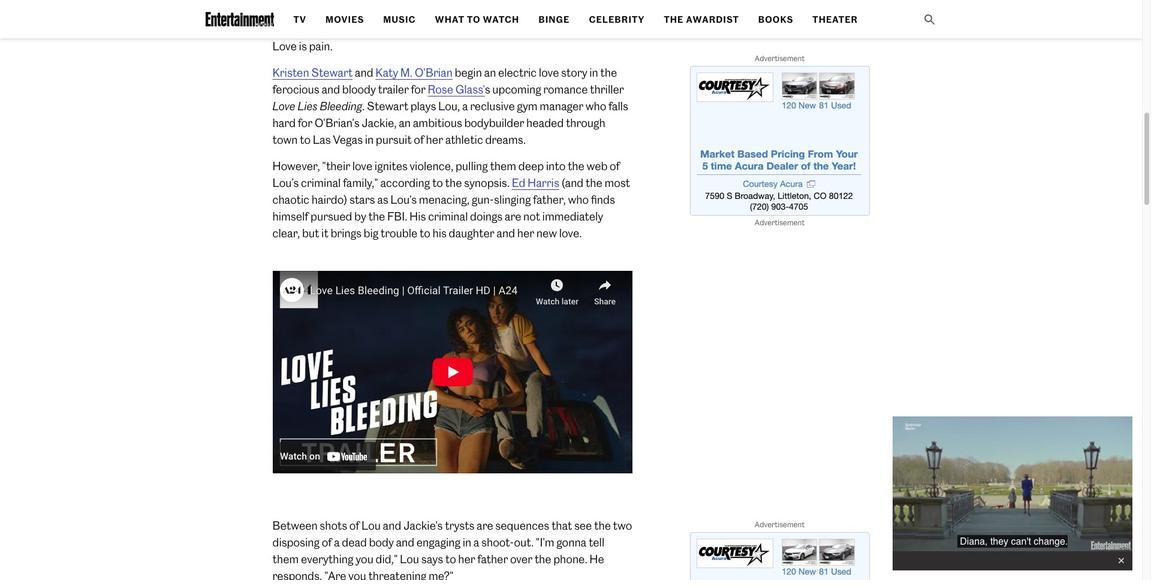 Task type: describe. For each thing, give the bounding box(es) containing it.
to
[[467, 14, 481, 25]]

and up body
[[383, 519, 402, 533]]

in inside between shots of lou and jackie's trysts are sequences that see the two disposing of a dead body and engaging in a shoot-out. "i'm gonna tell them everything you did," lou says to her father over the phone. he responds, "are you threatening me?"
[[463, 536, 472, 550]]

over
[[510, 553, 533, 567]]

between shots of lou and jackie's trysts are sequences that see the two disposing of a dead body and engaging in a shoot-out. "i'm gonna tell them everything you did," lou says to her father over the phone. he responds, "are you threatening me?"
[[273, 519, 632, 581]]

however, "their love ignites violence, pulling them deep into the web of lou's criminal family," according to the synopsis.
[[273, 159, 620, 190]]

gym
[[517, 99, 538, 113]]

hard
[[273, 116, 296, 130]]

begin an electric love story in the ferocious and bloody trailer for
[[273, 66, 617, 96]]

(and
[[562, 176, 584, 190]]

his
[[410, 210, 426, 223]]

katy m. o'brian link
[[376, 66, 453, 79]]

says
[[422, 553, 443, 567]]

pulling
[[456, 159, 488, 173]]

the up tell at right bottom
[[594, 519, 611, 533]]

"their
[[322, 159, 350, 173]]

trouble
[[381, 226, 418, 240]]

ed harris
[[512, 176, 560, 190]]

who inside . stewart plays lou, a reclusive gym manager who falls hard for o'brian's jackie, an ambitious bodybuilder headed through town to las vegas in pursuit of her athletic dreams.
[[586, 99, 607, 113]]

between
[[273, 519, 318, 533]]

romance
[[544, 82, 588, 96]]

web
[[587, 159, 608, 173]]

out.
[[514, 536, 534, 550]]

what
[[435, 14, 465, 25]]

family,"
[[343, 176, 378, 190]]

new
[[537, 226, 557, 240]]

lou's
[[273, 176, 299, 190]]

lou's
[[391, 193, 417, 207]]

pain.
[[309, 39, 333, 53]]

love is pain.
[[273, 39, 333, 53]]

1 love from the top
[[273, 39, 297, 53]]

o'brian's
[[315, 116, 360, 130]]

0 vertical spatial you
[[356, 553, 374, 567]]

celebrity link
[[589, 14, 645, 25]]

fbi.
[[388, 210, 408, 223]]

2 advertisement region from the top
[[690, 533, 870, 581]]

to inside however, "their love ignites violence, pulling them deep into the web of lou's criminal family," according to the synopsis.
[[432, 176, 443, 190]]

bodybuilder
[[465, 116, 525, 130]]

according
[[381, 176, 430, 190]]

not
[[524, 210, 540, 223]]

a inside . stewart plays lou, a reclusive gym manager who falls hard for o'brian's jackie, an ambitious bodybuilder headed through town to las vegas in pursuit of her athletic dreams.
[[462, 99, 468, 113]]

of up dead
[[350, 519, 360, 533]]

rose glass' s upcoming romance thriller love lies bleeding
[[273, 82, 624, 113]]

shoot-
[[482, 536, 514, 550]]

las
[[313, 133, 331, 147]]

that
[[552, 519, 572, 533]]

1 vertical spatial you
[[349, 570, 366, 581]]

as
[[377, 193, 389, 207]]

gonna
[[557, 536, 587, 550]]

binge
[[539, 14, 570, 25]]

ed harris link
[[512, 176, 560, 190]]

ambitious
[[413, 116, 462, 130]]

thriller
[[590, 82, 624, 96]]

the
[[664, 14, 684, 25]]

headed
[[527, 116, 564, 130]]

falls
[[609, 99, 629, 113]]

slinging
[[494, 193, 531, 207]]

what to watch
[[435, 14, 520, 25]]

doings
[[470, 210, 503, 223]]

everything
[[301, 553, 354, 567]]

music
[[384, 14, 416, 25]]

by
[[355, 210, 366, 223]]

pursuit
[[376, 133, 412, 147]]

and up bloody
[[355, 66, 373, 79]]

engaging
[[417, 536, 461, 550]]

in inside . stewart plays lou, a reclusive gym manager who falls hard for o'brian's jackie, an ambitious bodybuilder headed through town to las vegas in pursuit of her athletic dreams.
[[365, 133, 374, 147]]

are inside (and the most chaotic hairdo) stars as lou's menacing, gun-slinging father, who finds himself pursued by the fbi. his criminal doings are not immediately clear, but it brings big trouble to his daughter and her new love.
[[505, 210, 522, 223]]

of inside . stewart plays lou, a reclusive gym manager who falls hard for o'brian's jackie, an ambitious bodybuilder headed through town to las vegas in pursuit of her athletic dreams.
[[414, 133, 424, 147]]

reclusive
[[470, 99, 515, 113]]

the awardist
[[664, 14, 740, 25]]

books
[[759, 14, 794, 25]]

theater
[[813, 14, 859, 25]]

the awardist link
[[664, 14, 740, 25]]

begin
[[455, 66, 482, 79]]

what to watch link
[[435, 14, 520, 25]]

most
[[605, 176, 630, 190]]

love inside however, "their love ignites violence, pulling them deep into the web of lou's criminal family," according to the synopsis.
[[353, 159, 373, 173]]

ferocious
[[273, 82, 320, 96]]

dead
[[342, 536, 367, 550]]

me?"
[[429, 570, 454, 581]]

celebrity
[[589, 14, 645, 25]]

clear,
[[273, 226, 300, 240]]

himself
[[273, 210, 309, 223]]

books link
[[759, 14, 794, 25]]

s
[[485, 82, 490, 96]]

the down "web"
[[586, 176, 603, 190]]

trysts
[[445, 519, 475, 533]]

in inside begin an electric love story in the ferocious and bloody trailer for
[[590, 66, 598, 79]]

an inside begin an electric love story in the ferocious and bloody trailer for
[[484, 66, 496, 79]]

her inside between shots of lou and jackie's trysts are sequences that see the two disposing of a dead body and engaging in a shoot-out. "i'm gonna tell them everything you did," lou says to her father over the phone. he responds, "are you threatening me?"
[[458, 553, 476, 567]]

upcoming
[[493, 82, 542, 96]]

are inside between shots of lou and jackie's trysts are sequences that see the two disposing of a dead body and engaging in a shoot-out. "i'm gonna tell them everything you did," lou says to her father over the phone. he responds, "are you threatening me?"
[[477, 519, 494, 533]]

the up menacing,
[[445, 176, 462, 190]]

katy
[[376, 66, 398, 79]]

rose
[[428, 82, 454, 96]]

pursued
[[311, 210, 352, 223]]

story
[[561, 66, 588, 79]]

movies link
[[326, 14, 364, 25]]



Task type: locate. For each thing, give the bounding box(es) containing it.
body
[[369, 536, 394, 550]]

town
[[273, 133, 298, 147]]

and up bleeding
[[322, 82, 340, 96]]

the
[[601, 66, 617, 79], [568, 159, 585, 173], [445, 176, 462, 190], [586, 176, 603, 190], [369, 210, 385, 223], [594, 519, 611, 533], [535, 553, 552, 567]]

2 love from the top
[[273, 99, 295, 113]]

of
[[414, 133, 424, 147], [610, 159, 620, 173], [350, 519, 360, 533], [322, 536, 332, 550]]

you down dead
[[356, 553, 374, 567]]

1 horizontal spatial are
[[505, 210, 522, 223]]

1 vertical spatial are
[[477, 519, 494, 533]]

0 horizontal spatial for
[[298, 116, 313, 130]]

movies
[[326, 14, 364, 25]]

0 vertical spatial advertisement region
[[690, 66, 870, 216]]

to inside (and the most chaotic hairdo) stars as lou's menacing, gun-slinging father, who finds himself pursued by the fbi. his criminal doings are not immediately clear, but it brings big trouble to his daughter and her new love.
[[420, 226, 431, 240]]

1 horizontal spatial an
[[484, 66, 496, 79]]

stewart inside . stewart plays lou, a reclusive gym manager who falls hard for o'brian's jackie, an ambitious bodybuilder headed through town to las vegas in pursuit of her athletic dreams.
[[367, 99, 409, 113]]

through
[[566, 116, 606, 130]]

to inside . stewart plays lou, a reclusive gym manager who falls hard for o'brian's jackie, an ambitious bodybuilder headed through town to las vegas in pursuit of her athletic dreams.
[[300, 133, 311, 147]]

of up most
[[610, 159, 620, 173]]

awardist
[[686, 14, 740, 25]]

a right lou,
[[462, 99, 468, 113]]

home image
[[205, 12, 274, 26]]

m.
[[401, 66, 413, 79]]

criminal up "hairdo)"
[[301, 176, 341, 190]]

the right by
[[369, 210, 385, 223]]

criminal
[[301, 176, 341, 190], [428, 210, 468, 223]]

you
[[356, 553, 374, 567], [349, 570, 366, 581]]

his
[[433, 226, 447, 240]]

tv link
[[294, 14, 307, 25]]

an up pursuit
[[399, 116, 411, 130]]

father,
[[533, 193, 566, 207]]

0 horizontal spatial lou
[[362, 519, 381, 533]]

however,
[[273, 159, 320, 173]]

rose glass' link
[[428, 82, 485, 96]]

criminal down menacing,
[[428, 210, 468, 223]]

you right "are
[[349, 570, 366, 581]]

in down jackie,
[[365, 133, 374, 147]]

a
[[462, 99, 468, 113], [334, 536, 340, 550], [474, 536, 480, 550]]

and inside (and the most chaotic hairdo) stars as lou's menacing, gun-slinging father, who finds himself pursued by the fbi. his criminal doings are not immediately clear, but it brings big trouble to his daughter and her new love.
[[497, 226, 515, 240]]

1 vertical spatial who
[[568, 193, 589, 207]]

her inside . stewart plays lou, a reclusive gym manager who falls hard for o'brian's jackie, an ambitious bodybuilder headed through town to las vegas in pursuit of her athletic dreams.
[[426, 133, 443, 147]]

2 horizontal spatial a
[[474, 536, 480, 550]]

2 vertical spatial in
[[463, 536, 472, 550]]

vegas
[[333, 133, 363, 147]]

them up ed
[[490, 159, 517, 173]]

her
[[426, 133, 443, 147], [517, 226, 535, 240], [458, 553, 476, 567]]

1 vertical spatial advertisement region
[[690, 533, 870, 581]]

kristen stewart link
[[273, 66, 353, 79]]

0 vertical spatial for
[[411, 82, 426, 96]]

2 horizontal spatial in
[[590, 66, 598, 79]]

them
[[490, 159, 517, 173], [273, 553, 299, 567]]

stewart down trailer
[[367, 99, 409, 113]]

0 horizontal spatial a
[[334, 536, 340, 550]]

who up immediately on the top of page
[[568, 193, 589, 207]]

are up shoot-
[[477, 519, 494, 533]]

kristen stewart and katy m. o'brian
[[273, 66, 453, 79]]

it
[[322, 226, 329, 240]]

to left las
[[300, 133, 311, 147]]

threatening
[[369, 570, 427, 581]]

gun-
[[472, 193, 494, 207]]

manager
[[540, 99, 584, 113]]

0 horizontal spatial an
[[399, 116, 411, 130]]

stewart for .
[[367, 99, 409, 113]]

love inside rose glass' s upcoming romance thriller love lies bleeding
[[273, 99, 295, 113]]

brings
[[331, 226, 362, 240]]

0 vertical spatial in
[[590, 66, 598, 79]]

daughter
[[449, 226, 495, 240]]

violence,
[[410, 159, 454, 173]]

1 vertical spatial them
[[273, 553, 299, 567]]

to up me?"
[[446, 553, 456, 567]]

to left "his" at left
[[420, 226, 431, 240]]

for for hard
[[298, 116, 313, 130]]

1 horizontal spatial stewart
[[367, 99, 409, 113]]

1 vertical spatial love
[[353, 159, 373, 173]]

0 horizontal spatial love
[[353, 159, 373, 173]]

0 horizontal spatial are
[[477, 519, 494, 533]]

love
[[273, 39, 297, 53], [273, 99, 295, 113]]

1 advertisement region from the top
[[690, 66, 870, 216]]

0 vertical spatial are
[[505, 210, 522, 223]]

and down doings
[[497, 226, 515, 240]]

1 vertical spatial love
[[273, 99, 295, 113]]

0 vertical spatial love
[[273, 39, 297, 53]]

1 vertical spatial in
[[365, 133, 374, 147]]

stewart
[[311, 66, 353, 79], [367, 99, 409, 113]]

0 horizontal spatial in
[[365, 133, 374, 147]]

hairdo)
[[312, 193, 348, 207]]

of down ambitious
[[414, 133, 424, 147]]

chaotic
[[273, 193, 310, 207]]

(and the most chaotic hairdo) stars as lou's menacing, gun-slinging father, who finds himself pursued by the fbi. his criminal doings are not immediately clear, but it brings big trouble to his daughter and her new love.
[[273, 176, 630, 240]]

he
[[590, 553, 605, 567]]

love left is on the top of the page
[[273, 39, 297, 53]]

an inside . stewart plays lou, a reclusive gym manager who falls hard for o'brian's jackie, an ambitious bodybuilder headed through town to las vegas in pursuit of her athletic dreams.
[[399, 116, 411, 130]]

1 vertical spatial an
[[399, 116, 411, 130]]

0 vertical spatial stewart
[[311, 66, 353, 79]]

o'brian
[[415, 66, 453, 79]]

for
[[411, 82, 426, 96], [298, 116, 313, 130]]

who up through
[[586, 99, 607, 113]]

phone.
[[554, 553, 588, 567]]

the inside begin an electric love story in the ferocious and bloody trailer for
[[601, 66, 617, 79]]

dreams.
[[486, 133, 526, 147]]

ignites
[[375, 159, 408, 173]]

2 horizontal spatial her
[[517, 226, 535, 240]]

sequences
[[496, 519, 550, 533]]

responds,
[[273, 570, 322, 581]]

glass'
[[456, 82, 485, 96]]

0 horizontal spatial her
[[426, 133, 443, 147]]

1 vertical spatial stewart
[[367, 99, 409, 113]]

0 vertical spatial lou
[[362, 519, 381, 533]]

1 horizontal spatial her
[[458, 553, 476, 567]]

them up responds,
[[273, 553, 299, 567]]

0 vertical spatial an
[[484, 66, 496, 79]]

the down "i'm
[[535, 553, 552, 567]]

plays
[[411, 99, 436, 113]]

stars
[[350, 193, 375, 207]]

0 horizontal spatial them
[[273, 553, 299, 567]]

1 vertical spatial lou
[[400, 553, 419, 567]]

a down shots at the left of the page
[[334, 536, 340, 550]]

love up romance
[[539, 66, 559, 79]]

0 vertical spatial criminal
[[301, 176, 341, 190]]

criminal inside (and the most chaotic hairdo) stars as lou's menacing, gun-slinging father, who finds himself pursued by the fbi. his criminal doings are not immediately clear, but it brings big trouble to his daughter and her new love.
[[428, 210, 468, 223]]

lou up threatening
[[400, 553, 419, 567]]

are down slinging
[[505, 210, 522, 223]]

in down "trysts"
[[463, 536, 472, 550]]

and
[[355, 66, 373, 79], [322, 82, 340, 96], [497, 226, 515, 240], [383, 519, 402, 533], [396, 536, 415, 550]]

1 horizontal spatial love
[[539, 66, 559, 79]]

criminal inside however, "their love ignites violence, pulling them deep into the web of lou's criminal family," according to the synopsis.
[[301, 176, 341, 190]]

and right body
[[396, 536, 415, 550]]

shots
[[320, 519, 347, 533]]

is
[[299, 39, 307, 53]]

for down lies
[[298, 116, 313, 130]]

1 vertical spatial criminal
[[428, 210, 468, 223]]

into
[[546, 159, 566, 173]]

0 horizontal spatial criminal
[[301, 176, 341, 190]]

"i'm
[[536, 536, 555, 550]]

of up everything
[[322, 536, 332, 550]]

theater link
[[813, 14, 859, 25]]

search image
[[923, 13, 937, 27]]

deep
[[519, 159, 544, 173]]

stewart for kristen
[[311, 66, 353, 79]]

the up (and
[[568, 159, 585, 173]]

her inside (and the most chaotic hairdo) stars as lou's menacing, gun-slinging father, who finds himself pursued by the fbi. his criminal doings are not immediately clear, but it brings big trouble to his daughter and her new love.
[[517, 226, 535, 240]]

who
[[586, 99, 607, 113], [568, 193, 589, 207]]

to inside between shots of lou and jackie's trysts are sequences that see the two disposing of a dead body and engaging in a shoot-out. "i'm gonna tell them everything you did," lou says to her father over the phone. he responds, "are you threatening me?"
[[446, 553, 456, 567]]

2 vertical spatial her
[[458, 553, 476, 567]]

who inside (and the most chaotic hairdo) stars as lou's menacing, gun-slinging father, who finds himself pursued by the fbi. his criminal doings are not immediately clear, but it brings big trouble to his daughter and her new love.
[[568, 193, 589, 207]]

0 vertical spatial her
[[426, 133, 443, 147]]

in
[[590, 66, 598, 79], [365, 133, 374, 147], [463, 536, 472, 550]]

to down violence,
[[432, 176, 443, 190]]

0 vertical spatial them
[[490, 159, 517, 173]]

love inside begin an electric love story in the ferocious and bloody trailer for
[[539, 66, 559, 79]]

a left shoot-
[[474, 536, 480, 550]]

them inside between shots of lou and jackie's trysts are sequences that see the two disposing of a dead body and engaging in a shoot-out. "i'm gonna tell them everything you did," lou says to her father over the phone. he responds, "are you threatening me?"
[[273, 553, 299, 567]]

lou,
[[438, 99, 460, 113]]

tv
[[294, 14, 307, 25]]

1 horizontal spatial in
[[463, 536, 472, 550]]

for for trailer
[[411, 82, 426, 96]]

love up family,"
[[353, 159, 373, 173]]

an up s
[[484, 66, 496, 79]]

disposing
[[273, 536, 320, 550]]

stewart down pain.
[[311, 66, 353, 79]]

them inside however, "their love ignites violence, pulling them deep into the web of lou's criminal family," according to the synopsis.
[[490, 159, 517, 173]]

the up thriller
[[601, 66, 617, 79]]

1 horizontal spatial them
[[490, 159, 517, 173]]

lies
[[298, 99, 318, 113]]

in right story at the top of page
[[590, 66, 598, 79]]

athletic
[[445, 133, 483, 147]]

advertisement region
[[690, 66, 870, 216], [690, 533, 870, 581]]

love up "hard"
[[273, 99, 295, 113]]

of inside however, "their love ignites violence, pulling them deep into the web of lou's criminal family," according to the synopsis.
[[610, 159, 620, 173]]

her down ambitious
[[426, 133, 443, 147]]

1 vertical spatial for
[[298, 116, 313, 130]]

are
[[505, 210, 522, 223], [477, 519, 494, 533]]

immediately
[[543, 210, 604, 223]]

lou up body
[[362, 519, 381, 533]]

1 horizontal spatial criminal
[[428, 210, 468, 223]]

ed
[[512, 176, 526, 190]]

kristen
[[273, 66, 309, 79]]

for inside begin an electric love story in the ferocious and bloody trailer for
[[411, 82, 426, 96]]

finds
[[591, 193, 615, 207]]

1 horizontal spatial for
[[411, 82, 426, 96]]

for down the katy m. o'brian link
[[411, 82, 426, 96]]

her down not
[[517, 226, 535, 240]]

jackie,
[[362, 116, 397, 130]]

1 horizontal spatial a
[[462, 99, 468, 113]]

1 vertical spatial her
[[517, 226, 535, 240]]

0 horizontal spatial stewart
[[311, 66, 353, 79]]

1 horizontal spatial lou
[[400, 553, 419, 567]]

and inside begin an electric love story in the ferocious and bloody trailer for
[[322, 82, 340, 96]]

her left father
[[458, 553, 476, 567]]

but
[[302, 226, 319, 240]]

big
[[364, 226, 379, 240]]

0 vertical spatial who
[[586, 99, 607, 113]]

two
[[613, 519, 632, 533]]

menacing,
[[419, 193, 470, 207]]

0 vertical spatial love
[[539, 66, 559, 79]]

for inside . stewart plays lou, a reclusive gym manager who falls hard for o'brian's jackie, an ambitious bodybuilder headed through town to las vegas in pursuit of her athletic dreams.
[[298, 116, 313, 130]]



Task type: vqa. For each thing, say whether or not it's contained in the screenshot.
Alamin
no



